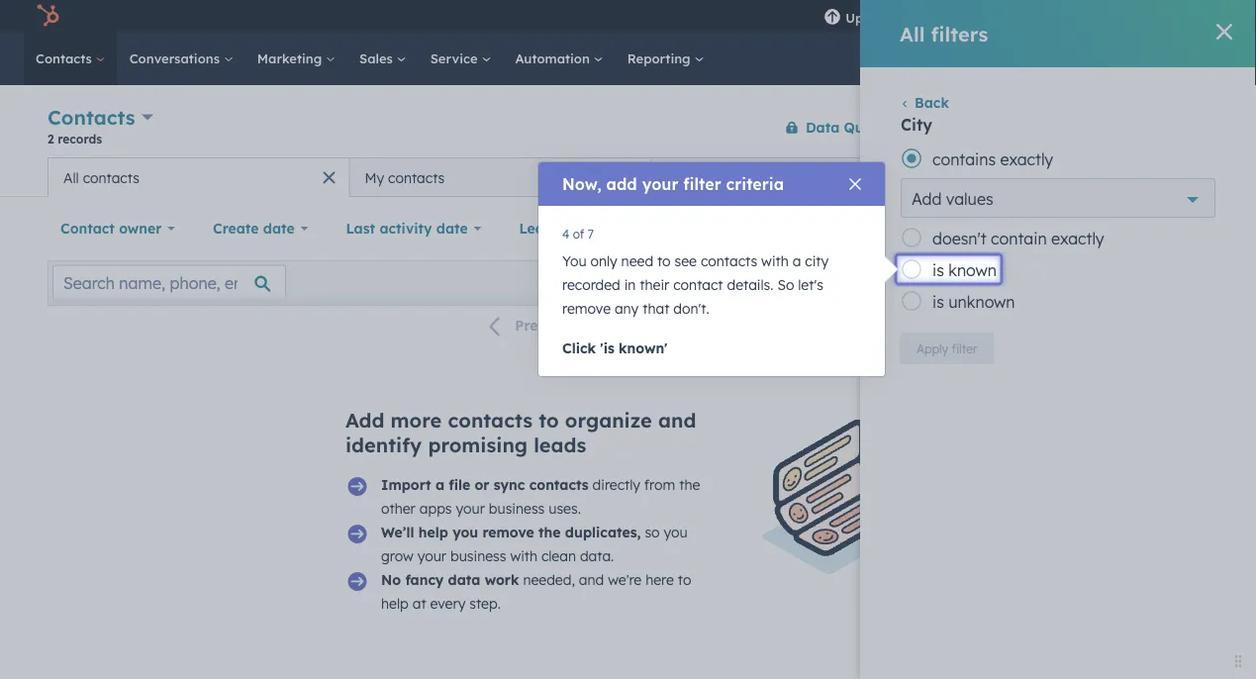 Task type: vqa. For each thing, say whether or not it's contained in the screenshot.


Task type: describe. For each thing, give the bounding box(es) containing it.
all for all views
[[1136, 168, 1153, 186]]

data quality
[[806, 118, 895, 136]]

date inside "popup button"
[[263, 220, 295, 237]]

import a file or sync contacts
[[381, 476, 589, 494]]

clean
[[542, 548, 576, 565]]

john smith image
[[1120, 7, 1138, 25]]

search image
[[1215, 51, 1229, 65]]

owner
[[119, 220, 162, 237]]

step.
[[470, 595, 501, 613]]

at
[[413, 595, 426, 613]]

data
[[448, 571, 481, 589]]

1 horizontal spatial help
[[419, 524, 448, 541]]

settings link
[[1042, 5, 1067, 26]]

the inside the directly from the other apps your business uses.
[[680, 476, 700, 494]]

close image
[[850, 178, 862, 190]]

0 horizontal spatial a
[[436, 476, 445, 494]]

now,
[[563, 174, 602, 194]]

advanced filters (0)
[[672, 220, 809, 237]]

0 horizontal spatial filter
[[684, 174, 722, 194]]

apply filter
[[917, 341, 978, 356]]

menu containing johnsmith
[[810, 0, 1233, 32]]

quality
[[844, 118, 895, 136]]

hubspot link
[[24, 4, 74, 28]]

we'll help you remove the duplicates,
[[381, 524, 641, 541]]

details.
[[727, 276, 774, 294]]

contacts
[[48, 105, 135, 130]]

last activity date button
[[333, 209, 495, 249]]

settings image
[[1046, 8, 1063, 26]]

data
[[806, 118, 840, 136]]

filters for all
[[931, 21, 989, 46]]

city
[[805, 253, 829, 270]]

directly
[[593, 476, 641, 494]]

'is
[[600, 340, 615, 357]]

here
[[646, 571, 674, 589]]

last
[[346, 220, 375, 237]]

sync
[[494, 476, 525, 494]]

doesn't
[[933, 229, 987, 249]]

next
[[582, 317, 614, 334]]

click
[[563, 340, 596, 357]]

1 button
[[553, 313, 575, 339]]

duplicates,
[[565, 524, 641, 541]]

0 vertical spatial your
[[642, 174, 679, 194]]

unassigned
[[667, 169, 744, 186]]

you only need to see contacts with a city recorded in their contact details. so let's remove any that don't.
[[563, 253, 829, 317]]

don't.
[[674, 300, 710, 317]]

1 vertical spatial exactly
[[1052, 229, 1105, 249]]

click 'is known'
[[563, 340, 668, 357]]

so you grow your business with clean data.
[[381, 524, 688, 565]]

marketplaces button
[[959, 0, 1001, 32]]

filters for advanced
[[745, 220, 785, 237]]

let's
[[799, 276, 824, 294]]

to for organize
[[539, 408, 559, 433]]

7
[[588, 226, 594, 241]]

Search HubSpot search field
[[978, 42, 1221, 75]]

4
[[563, 226, 570, 241]]

city
[[901, 115, 933, 135]]

their
[[640, 276, 670, 294]]

per
[[690, 317, 713, 334]]

we're
[[608, 571, 642, 589]]

contacts inside you only need to see contacts with a city recorded in their contact details. so let's remove any that don't.
[[701, 253, 758, 270]]

upgrade image
[[824, 9, 842, 27]]

with inside you only need to see contacts with a city recorded in their contact details. so let's remove any that don't.
[[762, 253, 789, 270]]

contain
[[991, 229, 1047, 249]]

contact owner button
[[48, 209, 188, 249]]

so
[[778, 276, 795, 294]]

(3/5)
[[1064, 168, 1098, 186]]

or
[[475, 476, 490, 494]]

all for all filters
[[900, 21, 925, 46]]

values
[[947, 189, 994, 209]]

(0)
[[789, 220, 809, 237]]

notifications image
[[1079, 9, 1097, 27]]

unassigned contacts button
[[652, 157, 954, 197]]

advanced filters (0) button
[[638, 209, 822, 249]]

known'
[[619, 340, 668, 357]]

other
[[381, 500, 416, 517]]

contact
[[674, 276, 723, 294]]

back
[[915, 94, 950, 111]]

lead status
[[519, 220, 600, 237]]

uses.
[[549, 500, 581, 517]]

help inside the 'needed, and we're here to help at every step.'
[[381, 595, 409, 613]]

create date button
[[200, 209, 321, 249]]

contact owner
[[60, 220, 162, 237]]

actions button
[[908, 111, 995, 143]]

actions
[[925, 120, 966, 135]]

contacts up uses.
[[530, 476, 589, 494]]

0 horizontal spatial the
[[539, 524, 561, 541]]

contains
[[933, 150, 996, 169]]

contacts inside "button"
[[83, 169, 140, 186]]

is for is unknown
[[933, 292, 945, 312]]

we'll
[[381, 524, 414, 541]]

export button
[[1032, 270, 1095, 296]]

your inside so you grow your business with clean data.
[[418, 548, 447, 565]]

any
[[615, 300, 639, 317]]

all filters
[[900, 21, 989, 46]]

2 records
[[48, 131, 102, 146]]

see
[[675, 253, 697, 270]]

search button
[[1205, 42, 1239, 75]]

contact
[[60, 220, 115, 237]]

apply
[[917, 341, 949, 356]]

views
[[1158, 168, 1196, 186]]

create date
[[213, 220, 295, 237]]

marketplaces image
[[971, 9, 989, 27]]

close image
[[1217, 24, 1233, 40]]

1 you from the left
[[453, 524, 479, 541]]

doesn't contain exactly
[[933, 229, 1105, 249]]

advanced
[[672, 220, 741, 237]]

is for is known
[[933, 260, 945, 280]]

2
[[48, 131, 54, 146]]

add view (3/5) button
[[961, 157, 1123, 197]]

data quality button
[[772, 107, 896, 147]]

only
[[591, 253, 618, 270]]



Task type: locate. For each thing, give the bounding box(es) containing it.
0 vertical spatial is
[[933, 260, 945, 280]]

4 of 7
[[563, 226, 594, 241]]

1 horizontal spatial with
[[762, 253, 789, 270]]

contacts inside button
[[388, 169, 445, 186]]

lead
[[519, 220, 554, 237]]

1 horizontal spatial to
[[658, 253, 671, 270]]

0 vertical spatial help
[[419, 524, 448, 541]]

contacts down the records
[[83, 169, 140, 186]]

0 horizontal spatial all
[[63, 169, 79, 186]]

remove down recorded
[[563, 300, 611, 317]]

business up data
[[451, 548, 507, 565]]

the
[[680, 476, 700, 494], [539, 524, 561, 541]]

and down the data.
[[579, 571, 604, 589]]

is left known
[[933, 260, 945, 280]]

add left the 'more'
[[346, 408, 385, 433]]

0 vertical spatial exactly
[[1001, 150, 1054, 169]]

filters
[[931, 21, 989, 46], [745, 220, 785, 237]]

known
[[949, 260, 997, 280]]

add for add more contacts to organize and identify promising leads
[[346, 408, 385, 433]]

directly from the other apps your business uses.
[[381, 476, 700, 517]]

last activity date
[[346, 220, 468, 237]]

remove inside you only need to see contacts with a city recorded in their contact details. so let's remove any that don't.
[[563, 300, 611, 317]]

exactly up export at the top of the page
[[1052, 229, 1105, 249]]

0 vertical spatial with
[[762, 253, 789, 270]]

0 horizontal spatial add
[[346, 408, 385, 433]]

and inside add more contacts to organize and identify promising leads
[[659, 408, 697, 433]]

all left views
[[1136, 168, 1153, 186]]

1 vertical spatial filters
[[745, 220, 785, 237]]

your inside the directly from the other apps your business uses.
[[456, 500, 485, 517]]

2 vertical spatial your
[[418, 548, 447, 565]]

to right here in the bottom right of the page
[[678, 571, 692, 589]]

and up from
[[659, 408, 697, 433]]

0 horizontal spatial to
[[539, 408, 559, 433]]

2 menu item from the left
[[1003, 0, 1040, 32]]

is
[[933, 260, 945, 280], [933, 292, 945, 312]]

contacts inside add more contacts to organize and identify promising leads
[[448, 408, 533, 433]]

help
[[419, 524, 448, 541], [381, 595, 409, 613]]

1 horizontal spatial date
[[437, 220, 468, 237]]

to inside the 'needed, and we're here to help at every step.'
[[678, 571, 692, 589]]

1 vertical spatial the
[[539, 524, 561, 541]]

menu
[[810, 0, 1233, 32]]

add left view at the top of the page
[[996, 168, 1023, 186]]

create
[[213, 220, 259, 237]]

1 vertical spatial a
[[436, 476, 445, 494]]

work
[[485, 571, 519, 589]]

add for add view (3/5)
[[996, 168, 1023, 186]]

contacts button
[[48, 103, 154, 132]]

to left organize
[[539, 408, 559, 433]]

johnsmith
[[1142, 7, 1201, 24]]

lead status button
[[506, 209, 627, 249]]

apply filter button
[[900, 333, 995, 364]]

0 vertical spatial filter
[[684, 174, 722, 194]]

date inside popup button
[[437, 220, 468, 237]]

25 per page
[[670, 317, 753, 334]]

prev button
[[478, 313, 553, 339]]

2 date from the left
[[437, 220, 468, 237]]

1 horizontal spatial you
[[664, 524, 688, 541]]

view
[[1028, 168, 1060, 186]]

data.
[[580, 548, 614, 565]]

no fancy data work
[[381, 571, 519, 589]]

is known
[[933, 260, 997, 280]]

fancy
[[405, 571, 444, 589]]

0 horizontal spatial with
[[510, 548, 538, 565]]

0 horizontal spatial date
[[263, 220, 295, 237]]

1 horizontal spatial add
[[912, 189, 942, 209]]

1 horizontal spatial remove
[[563, 300, 611, 317]]

so
[[645, 524, 660, 541]]

1 horizontal spatial a
[[793, 253, 802, 270]]

all for all contacts
[[63, 169, 79, 186]]

0 horizontal spatial and
[[579, 571, 604, 589]]

all down 2 records
[[63, 169, 79, 186]]

0 horizontal spatial remove
[[483, 524, 535, 541]]

contacts
[[83, 169, 140, 186], [388, 169, 445, 186], [748, 169, 804, 186], [701, 253, 758, 270], [448, 408, 533, 433], [530, 476, 589, 494]]

0 vertical spatial the
[[680, 476, 700, 494]]

contacts banner
[[48, 102, 1209, 157]]

filter up advanced
[[684, 174, 722, 194]]

now, add your filter criteria
[[563, 174, 784, 194]]

with inside so you grow your business with clean data.
[[510, 548, 538, 565]]

add
[[607, 174, 638, 194]]

is down is known
[[933, 292, 945, 312]]

needed, and we're here to help at every step.
[[381, 571, 692, 613]]

you up data
[[453, 524, 479, 541]]

filter inside 'button'
[[952, 341, 978, 356]]

more
[[391, 408, 442, 433]]

contacts up (0)
[[748, 169, 804, 186]]

0 vertical spatial and
[[659, 408, 697, 433]]

your right add
[[642, 174, 679, 194]]

prev
[[515, 317, 546, 334]]

contacts right my at the left of page
[[388, 169, 445, 186]]

2 horizontal spatial all
[[1136, 168, 1153, 186]]

add inside add more contacts to organize and identify promising leads
[[346, 408, 385, 433]]

1 vertical spatial remove
[[483, 524, 535, 541]]

contacts inside button
[[748, 169, 804, 186]]

0 vertical spatial filters
[[931, 21, 989, 46]]

all views link
[[1123, 157, 1209, 197]]

1 vertical spatial to
[[539, 408, 559, 433]]

2 horizontal spatial to
[[678, 571, 692, 589]]

pagination navigation
[[478, 313, 657, 339]]

the up clean
[[539, 524, 561, 541]]

1 vertical spatial filter
[[952, 341, 978, 356]]

you inside so you grow your business with clean data.
[[664, 524, 688, 541]]

help down apps
[[419, 524, 448, 541]]

recorded
[[563, 276, 621, 294]]

my
[[365, 169, 384, 186]]

0 vertical spatial add
[[996, 168, 1023, 186]]

every
[[430, 595, 466, 613]]

0 vertical spatial a
[[793, 253, 802, 270]]

to inside add more contacts to organize and identify promising leads
[[539, 408, 559, 433]]

1 horizontal spatial the
[[680, 476, 700, 494]]

add for add values
[[912, 189, 942, 209]]

1 horizontal spatial menu item
[[1003, 0, 1040, 32]]

remove down the sync
[[483, 524, 535, 541]]

filters inside button
[[745, 220, 785, 237]]

no
[[381, 571, 401, 589]]

exactly left (3/5)
[[1001, 150, 1054, 169]]

1 horizontal spatial and
[[659, 408, 697, 433]]

menu item left settings link
[[1003, 0, 1040, 32]]

2 is from the top
[[933, 292, 945, 312]]

file
[[449, 476, 471, 494]]

export
[[1045, 275, 1082, 290]]

0 horizontal spatial your
[[418, 548, 447, 565]]

business inside the directly from the other apps your business uses.
[[489, 500, 545, 517]]

1 vertical spatial with
[[510, 548, 538, 565]]

date right create
[[263, 220, 295, 237]]

1 horizontal spatial filters
[[931, 21, 989, 46]]

date right activity
[[437, 220, 468, 237]]

1 date from the left
[[263, 220, 295, 237]]

with down we'll help you remove the duplicates,
[[510, 548, 538, 565]]

0 vertical spatial to
[[658, 253, 671, 270]]

0 horizontal spatial help
[[381, 595, 409, 613]]

0 vertical spatial remove
[[563, 300, 611, 317]]

2 you from the left
[[664, 524, 688, 541]]

a left "city"
[[793, 253, 802, 270]]

1 vertical spatial business
[[451, 548, 507, 565]]

1 vertical spatial and
[[579, 571, 604, 589]]

0 horizontal spatial you
[[453, 524, 479, 541]]

need
[[622, 253, 654, 270]]

hubspot image
[[36, 4, 59, 28]]

1 vertical spatial add
[[912, 189, 942, 209]]

apps
[[420, 500, 452, 517]]

1 horizontal spatial all
[[900, 21, 925, 46]]

0 horizontal spatial filters
[[745, 220, 785, 237]]

all views
[[1136, 168, 1196, 186]]

2 horizontal spatial add
[[996, 168, 1023, 186]]

a left file
[[436, 476, 445, 494]]

add values
[[912, 189, 994, 209]]

you right so
[[664, 524, 688, 541]]

and inside the 'needed, and we're here to help at every step.'
[[579, 571, 604, 589]]

criteria
[[726, 174, 784, 194]]

the right from
[[680, 476, 700, 494]]

your up fancy
[[418, 548, 447, 565]]

to for see
[[658, 253, 671, 270]]

help down 'no'
[[381, 595, 409, 613]]

my contacts
[[365, 169, 445, 186]]

Search name, phone, email addresses, or company search field
[[52, 265, 286, 301]]

1 vertical spatial your
[[456, 500, 485, 517]]

calling icon button
[[921, 3, 955, 29]]

menu item left calling icon dropdown button
[[915, 0, 919, 32]]

add more contacts to organize and identify promising leads
[[346, 408, 697, 458]]

1 menu item from the left
[[915, 0, 919, 32]]

0 horizontal spatial menu item
[[915, 0, 919, 32]]

2 vertical spatial to
[[678, 571, 692, 589]]

calling icon image
[[929, 8, 947, 26]]

all contacts
[[63, 169, 140, 186]]

johnsmith button
[[1109, 0, 1231, 32]]

add left the values
[[912, 189, 942, 209]]

to left see
[[658, 253, 671, 270]]

1
[[560, 317, 568, 334]]

your
[[642, 174, 679, 194], [456, 500, 485, 517], [418, 548, 447, 565]]

page
[[717, 317, 753, 334]]

25
[[670, 317, 686, 334]]

25 per page button
[[657, 306, 779, 346]]

2 horizontal spatial your
[[642, 174, 679, 194]]

to
[[658, 253, 671, 270], [539, 408, 559, 433], [678, 571, 692, 589]]

all left calling icon
[[900, 21, 925, 46]]

menu item
[[915, 0, 919, 32], [1003, 0, 1040, 32]]

back button
[[900, 94, 950, 111]]

grow
[[381, 548, 414, 565]]

with up so
[[762, 253, 789, 270]]

records
[[58, 131, 102, 146]]

with
[[762, 253, 789, 270], [510, 548, 538, 565]]

date
[[263, 220, 295, 237], [437, 220, 468, 237]]

your down file
[[456, 500, 485, 517]]

unknown
[[949, 292, 1016, 312]]

to inside you only need to see contacts with a city recorded in their contact details. so let's remove any that don't.
[[658, 253, 671, 270]]

1 horizontal spatial filter
[[952, 341, 978, 356]]

filter right apply
[[952, 341, 978, 356]]

all inside "button"
[[63, 169, 79, 186]]

add inside popup button
[[996, 168, 1023, 186]]

contacts up details.
[[701, 253, 758, 270]]

status
[[558, 220, 600, 237]]

my contacts button
[[350, 157, 652, 197]]

in
[[625, 276, 636, 294]]

1 vertical spatial is
[[933, 292, 945, 312]]

1 vertical spatial help
[[381, 595, 409, 613]]

a inside you only need to see contacts with a city recorded in their contact details. so let's remove any that don't.
[[793, 253, 802, 270]]

next button
[[575, 313, 657, 339]]

0 vertical spatial business
[[489, 500, 545, 517]]

activity
[[380, 220, 432, 237]]

contacts up import a file or sync contacts
[[448, 408, 533, 433]]

remove
[[563, 300, 611, 317], [483, 524, 535, 541]]

of
[[573, 226, 585, 241]]

exactly
[[1001, 150, 1054, 169], [1052, 229, 1105, 249]]

upgrade
[[846, 9, 902, 26]]

1 horizontal spatial your
[[456, 500, 485, 517]]

business inside so you grow your business with clean data.
[[451, 548, 507, 565]]

business up we'll help you remove the duplicates,
[[489, 500, 545, 517]]

1 is from the top
[[933, 260, 945, 280]]

2 vertical spatial add
[[346, 408, 385, 433]]



